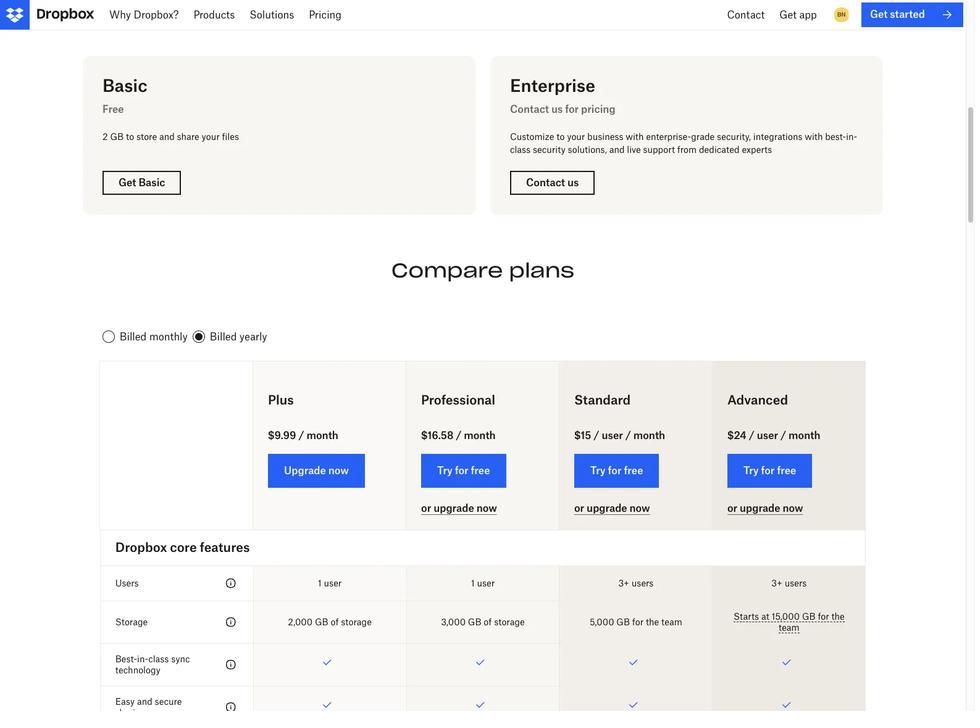 Task type: vqa. For each thing, say whether or not it's contained in the screenshot.
5,000
yes



Task type: locate. For each thing, give the bounding box(es) containing it.
0 horizontal spatial your
[[202, 131, 220, 142]]

at
[[761, 612, 769, 622]]

1 3+ from the left
[[618, 578, 629, 589]]

1 horizontal spatial free
[[624, 465, 643, 478]]

2 horizontal spatial and
[[609, 144, 625, 155]]

gb right 2
[[110, 131, 124, 142]]

storage right 3,000 at the bottom left of the page
[[494, 617, 525, 628]]

2 horizontal spatial try for free
[[744, 465, 797, 478]]

0 horizontal spatial upgrade
[[434, 503, 474, 515]]

get for get app
[[779, 9, 797, 21]]

try for free for third or upgrade now link from the right
[[438, 465, 490, 478]]

contact for contact us
[[526, 176, 565, 189]]

1 horizontal spatial to
[[556, 131, 565, 142]]

2 horizontal spatial or
[[728, 503, 738, 515]]

1 to from the left
[[126, 131, 134, 142]]

3 upgrade from the left
[[740, 503, 781, 515]]

2 horizontal spatial upgrade
[[740, 503, 781, 515]]

or for second or upgrade now link from left
[[575, 503, 585, 515]]

1 horizontal spatial 1 user
[[471, 578, 495, 589]]

files
[[222, 131, 239, 142]]

or upgrade now
[[421, 503, 497, 515], [575, 503, 650, 515], [728, 503, 803, 515]]

with up live
[[626, 131, 644, 142]]

1 horizontal spatial try
[[591, 465, 606, 478]]

1 upgrade from the left
[[434, 503, 474, 515]]

get basic link
[[103, 171, 181, 195]]

3+ users up 15,000 on the right of the page
[[771, 578, 807, 589]]

0 horizontal spatial try for free
[[438, 465, 490, 478]]

products button
[[186, 0, 242, 30]]

2 month from the left
[[464, 430, 496, 442]]

1 up 3,000 gb of storage
[[471, 578, 475, 589]]

/ right '$15'
[[594, 430, 600, 442]]

1 horizontal spatial or upgrade now link
[[575, 503, 650, 515]]

try down '$24'
[[744, 465, 759, 478]]

0 horizontal spatial billed
[[120, 331, 147, 344]]

1 horizontal spatial try for free link
[[575, 455, 659, 489]]

$9.99 / month
[[268, 430, 339, 442]]

0 horizontal spatial us
[[551, 103, 563, 115]]

0 horizontal spatial or
[[421, 503, 432, 515]]

None radio
[[190, 327, 270, 347]]

and left live
[[609, 144, 625, 155]]

1 1 user from the left
[[318, 578, 342, 589]]

$16.58
[[421, 430, 454, 442]]

the
[[831, 612, 845, 622], [646, 617, 659, 628]]

0 horizontal spatial in-
[[137, 654, 148, 665]]

0 horizontal spatial or upgrade now link
[[421, 503, 497, 515]]

1 horizontal spatial your
[[567, 131, 585, 142]]

try for free down $15 / user / month
[[591, 465, 643, 478]]

2 billed from the left
[[210, 331, 237, 344]]

1 horizontal spatial team
[[779, 623, 800, 633]]

/ right $9.99
[[299, 430, 304, 442]]

why dropbox? button
[[102, 0, 186, 30]]

0 horizontal spatial to
[[126, 131, 134, 142]]

1 horizontal spatial 3+ users
[[771, 578, 807, 589]]

free for third or upgrade now link from the right
[[471, 465, 490, 478]]

billed monthly
[[120, 331, 188, 344]]

free down $15 / user / month
[[624, 465, 643, 478]]

try down $16.58
[[438, 465, 453, 478]]

2 horizontal spatial or upgrade now
[[728, 503, 803, 515]]

/ down advanced
[[781, 430, 786, 442]]

contact left get app popup button
[[727, 9, 765, 21]]

2 horizontal spatial try for free link
[[728, 455, 813, 489]]

standard image for class
[[223, 658, 238, 673]]

3 try for free link from the left
[[728, 455, 813, 489]]

plans
[[509, 258, 574, 283]]

users
[[115, 578, 139, 589]]

0 horizontal spatial class
[[148, 654, 169, 665]]

2 your from the left
[[567, 131, 585, 142]]

$16.58 / month
[[421, 430, 496, 442]]

try for free link
[[421, 455, 506, 489], [575, 455, 659, 489], [728, 455, 813, 489]]

2 to from the left
[[556, 131, 565, 142]]

0 horizontal spatial 1 user
[[318, 578, 342, 589]]

to up 'security' at the right top of the page
[[556, 131, 565, 142]]

class left sync
[[148, 654, 169, 665]]

1 horizontal spatial us
[[567, 176, 579, 189]]

for down $24 / user / month
[[761, 465, 775, 478]]

1 vertical spatial class
[[148, 654, 169, 665]]

with left best-
[[805, 131, 823, 142]]

1 user up 2,000 gb of storage
[[318, 578, 342, 589]]

us for contact us
[[567, 176, 579, 189]]

$9.99
[[268, 430, 296, 442]]

gb
[[110, 131, 124, 142], [802, 612, 815, 622], [315, 617, 328, 628], [468, 617, 481, 628], [616, 617, 630, 628]]

the right 15,000 on the right of the page
[[831, 612, 845, 622]]

billed left yearly
[[210, 331, 237, 344]]

3+ users up 5,000 gb for the team
[[618, 578, 654, 589]]

/ right $16.58
[[456, 430, 462, 442]]

in-
[[846, 131, 857, 142], [137, 654, 148, 665]]

6 / from the left
[[781, 430, 786, 442]]

us down "solutions,"
[[567, 176, 579, 189]]

contact
[[727, 9, 765, 21], [510, 103, 549, 115], [526, 176, 565, 189]]

your left files
[[202, 131, 220, 142]]

try
[[438, 465, 453, 478], [591, 465, 606, 478], [744, 465, 759, 478]]

1 standard image from the top
[[223, 577, 238, 591]]

1 horizontal spatial the
[[831, 612, 845, 622]]

1 try for free from the left
[[438, 465, 490, 478]]

2 try for free link from the left
[[575, 455, 659, 489]]

free down $24 / user / month
[[777, 465, 797, 478]]

1 horizontal spatial upgrade
[[587, 503, 627, 515]]

0 vertical spatial standard image
[[223, 577, 238, 591]]

0 vertical spatial us
[[551, 103, 563, 115]]

3 or upgrade now from the left
[[728, 503, 803, 515]]

1 horizontal spatial users
[[785, 578, 807, 589]]

3 month from the left
[[634, 430, 665, 442]]

0 vertical spatial class
[[510, 144, 531, 155]]

compare
[[391, 258, 503, 283]]

free for second or upgrade now link from left
[[624, 465, 643, 478]]

and inside easy and secure sharing
[[137, 697, 152, 707]]

best-
[[825, 131, 846, 142]]

free
[[471, 465, 490, 478], [624, 465, 643, 478], [777, 465, 797, 478]]

users up 5,000 gb for the team
[[632, 578, 654, 589]]

billed for billed yearly
[[210, 331, 237, 344]]

gb for 2,000 gb of storage
[[315, 617, 328, 628]]

2,000
[[288, 617, 313, 628]]

/ for $9.99
[[299, 430, 304, 442]]

storage
[[341, 617, 372, 628], [494, 617, 525, 628]]

1 horizontal spatial 1
[[471, 578, 475, 589]]

try down '$15'
[[591, 465, 606, 478]]

contact for contact us for pricing
[[510, 103, 549, 115]]

0 horizontal spatial or upgrade now
[[421, 503, 497, 515]]

support
[[643, 144, 675, 155]]

for left pricing
[[565, 103, 579, 115]]

class down customize
[[510, 144, 531, 155]]

storage right 2,000
[[341, 617, 372, 628]]

2 or upgrade now from the left
[[575, 503, 650, 515]]

1 horizontal spatial or
[[575, 503, 585, 515]]

2 3+ from the left
[[771, 578, 782, 589]]

get for get basic
[[119, 176, 136, 189]]

1 or upgrade now link from the left
[[421, 503, 497, 515]]

1 vertical spatial basic
[[139, 176, 165, 189]]

class
[[510, 144, 531, 155], [148, 654, 169, 665]]

1 / from the left
[[299, 430, 304, 442]]

1 vertical spatial contact
[[510, 103, 549, 115]]

/ down standard
[[626, 430, 631, 442]]

free down $16.58 / month
[[471, 465, 490, 478]]

try for second or upgrade now link from left
[[591, 465, 606, 478]]

of right 3,000 at the bottom left of the page
[[484, 617, 492, 628]]

us
[[551, 103, 563, 115], [567, 176, 579, 189]]

2 users from the left
[[785, 578, 807, 589]]

1 or upgrade now from the left
[[421, 503, 497, 515]]

0 horizontal spatial try for free link
[[421, 455, 506, 489]]

2 or from the left
[[575, 503, 585, 515]]

with
[[626, 131, 644, 142], [805, 131, 823, 142]]

users up 15,000 on the right of the page
[[785, 578, 807, 589]]

3 try for free from the left
[[744, 465, 797, 478]]

2 horizontal spatial free
[[777, 465, 797, 478]]

month
[[307, 430, 339, 442], [464, 430, 496, 442], [634, 430, 665, 442], [789, 430, 821, 442]]

2 gb to store and share your files
[[103, 131, 239, 142]]

basic down store
[[139, 176, 165, 189]]

1 vertical spatial us
[[567, 176, 579, 189]]

or upgrade now for third or upgrade now link from the left
[[728, 503, 803, 515]]

0 horizontal spatial try
[[438, 465, 453, 478]]

1 vertical spatial standard image
[[223, 658, 238, 673]]

5,000 gb for the team
[[590, 617, 682, 628]]

/ for $24
[[749, 430, 755, 442]]

try for free down $24 / user / month
[[744, 465, 797, 478]]

in- inside best-in-class sync technology
[[137, 654, 148, 665]]

your up "solutions,"
[[567, 131, 585, 142]]

try for free link down $24 / user / month
[[728, 455, 813, 489]]

0 horizontal spatial storage
[[341, 617, 372, 628]]

and up sharing
[[137, 697, 152, 707]]

2 try from the left
[[591, 465, 606, 478]]

try for free link down $15 / user / month
[[575, 455, 659, 489]]

1 storage from the left
[[341, 617, 372, 628]]

/ right '$24'
[[749, 430, 755, 442]]

0 vertical spatial in-
[[846, 131, 857, 142]]

standard
[[575, 393, 631, 408]]

gb for 2 gb to store and share your files
[[110, 131, 124, 142]]

1 horizontal spatial in-
[[846, 131, 857, 142]]

1 horizontal spatial 3+
[[771, 578, 782, 589]]

get started link
[[861, 2, 963, 27]]

best-
[[115, 654, 137, 665]]

1 vertical spatial and
[[609, 144, 625, 155]]

for
[[565, 103, 579, 115], [455, 465, 469, 478], [608, 465, 622, 478], [761, 465, 775, 478], [818, 612, 829, 622], [632, 617, 644, 628]]

contact up customize
[[510, 103, 549, 115]]

contact down 'security' at the right top of the page
[[526, 176, 565, 189]]

the right 5,000
[[646, 617, 659, 628]]

3+ up 15,000 on the right of the page
[[771, 578, 782, 589]]

2 vertical spatial standard image
[[223, 701, 238, 712]]

3 try from the left
[[744, 465, 759, 478]]

gb right 3,000 at the bottom left of the page
[[468, 617, 481, 628]]

1 horizontal spatial or upgrade now
[[575, 503, 650, 515]]

try for free down $16.58 / month
[[438, 465, 490, 478]]

3 or from the left
[[728, 503, 738, 515]]

3 / from the left
[[594, 430, 600, 442]]

0 horizontal spatial 3+ users
[[618, 578, 654, 589]]

1 1 from the left
[[318, 578, 322, 589]]

0 horizontal spatial users
[[632, 578, 654, 589]]

get inside popup button
[[779, 9, 797, 21]]

standard image
[[223, 577, 238, 591], [223, 658, 238, 673], [223, 701, 238, 712]]

1 up 2,000 gb of storage
[[318, 578, 322, 589]]

0 horizontal spatial 1
[[318, 578, 322, 589]]

user
[[602, 430, 623, 442], [757, 430, 778, 442], [324, 578, 342, 589], [477, 578, 495, 589]]

1 horizontal spatial with
[[805, 131, 823, 142]]

1 user up 3,000 gb of storage
[[471, 578, 495, 589]]

2 standard image from the top
[[223, 658, 238, 673]]

customize
[[510, 131, 554, 142]]

contact button
[[720, 0, 772, 30]]

2 / from the left
[[456, 430, 462, 442]]

billed left monthly
[[120, 331, 147, 344]]

1 billed from the left
[[120, 331, 147, 344]]

2 3+ users from the left
[[771, 578, 807, 589]]

1 try from the left
[[438, 465, 453, 478]]

easy and secure sharing
[[115, 697, 182, 712]]

2 upgrade from the left
[[587, 503, 627, 515]]

standard image
[[223, 615, 238, 630]]

1 with from the left
[[626, 131, 644, 142]]

now
[[329, 465, 349, 478], [477, 503, 497, 515], [630, 503, 650, 515], [783, 503, 803, 515]]

your
[[202, 131, 220, 142], [567, 131, 585, 142]]

0 vertical spatial and
[[159, 131, 175, 142]]

1 horizontal spatial class
[[510, 144, 531, 155]]

1 try for free link from the left
[[421, 455, 506, 489]]

for right 15,000 on the right of the page
[[818, 612, 829, 622]]

try for free for third or upgrade now link from the left
[[744, 465, 797, 478]]

solutions
[[250, 9, 294, 21]]

$15
[[575, 430, 592, 442]]

4 month from the left
[[789, 430, 821, 442]]

3,000 gb of storage
[[441, 617, 525, 628]]

0 horizontal spatial with
[[626, 131, 644, 142]]

gb right 5,000
[[616, 617, 630, 628]]

1 of from the left
[[331, 617, 339, 628]]

business
[[587, 131, 623, 142]]

to left store
[[126, 131, 134, 142]]

1 user
[[318, 578, 342, 589], [471, 578, 495, 589]]

us down the enterprise
[[551, 103, 563, 115]]

grade
[[691, 131, 715, 142]]

0 horizontal spatial and
[[137, 697, 152, 707]]

2,000 gb of storage
[[288, 617, 372, 628]]

1 horizontal spatial storage
[[494, 617, 525, 628]]

experts
[[742, 144, 772, 155]]

plus
[[268, 393, 294, 408]]

2 horizontal spatial try
[[744, 465, 759, 478]]

1 horizontal spatial get
[[779, 9, 797, 21]]

1 free from the left
[[471, 465, 490, 478]]

basic
[[103, 75, 147, 96], [139, 176, 165, 189]]

basic up free
[[103, 75, 147, 96]]

user right '$15'
[[602, 430, 623, 442]]

1 horizontal spatial of
[[484, 617, 492, 628]]

get for get started
[[870, 8, 888, 21]]

get
[[870, 8, 888, 21], [779, 9, 797, 21], [119, 176, 136, 189]]

2 vertical spatial and
[[137, 697, 152, 707]]

/
[[299, 430, 304, 442], [456, 430, 462, 442], [594, 430, 600, 442], [626, 430, 631, 442], [749, 430, 755, 442], [781, 430, 786, 442]]

0 horizontal spatial get
[[119, 176, 136, 189]]

2 free from the left
[[624, 465, 643, 478]]

and right store
[[159, 131, 175, 142]]

3+
[[618, 578, 629, 589], [771, 578, 782, 589]]

/ for $15
[[594, 430, 600, 442]]

3+ up 5,000 gb for the team
[[618, 578, 629, 589]]

advanced
[[728, 393, 788, 408]]

0 horizontal spatial of
[[331, 617, 339, 628]]

us for contact us for pricing
[[551, 103, 563, 115]]

2 of from the left
[[484, 617, 492, 628]]

gb right 2,000
[[315, 617, 328, 628]]

for down $16.58 / month
[[455, 465, 469, 478]]

standard image for secure
[[223, 701, 238, 712]]

storage for 2,000 gb of storage
[[341, 617, 372, 628]]

5 / from the left
[[749, 430, 755, 442]]

try for free link down $16.58 / month
[[421, 455, 506, 489]]

0 vertical spatial contact
[[727, 9, 765, 21]]

2 try for free from the left
[[591, 465, 643, 478]]

1 horizontal spatial and
[[159, 131, 175, 142]]

0 horizontal spatial free
[[471, 465, 490, 478]]

3 standard image from the top
[[223, 701, 238, 712]]

1 horizontal spatial try for free
[[591, 465, 643, 478]]

0 horizontal spatial the
[[646, 617, 659, 628]]

1 vertical spatial in-
[[137, 654, 148, 665]]

of right 2,000
[[331, 617, 339, 628]]

or upgrade now for third or upgrade now link from the right
[[421, 503, 497, 515]]

1
[[318, 578, 322, 589], [471, 578, 475, 589]]

2 horizontal spatial or upgrade now link
[[728, 503, 803, 515]]

contact inside dropdown button
[[727, 9, 765, 21]]

2 vertical spatial contact
[[526, 176, 565, 189]]

None radio
[[100, 327, 190, 347]]

1 or from the left
[[421, 503, 432, 515]]

1 horizontal spatial billed
[[210, 331, 237, 344]]

2 horizontal spatial get
[[870, 8, 888, 21]]

2
[[103, 131, 108, 142]]

2 storage from the left
[[494, 617, 525, 628]]

secure
[[155, 697, 182, 707]]

3 free from the left
[[777, 465, 797, 478]]

upgrade
[[434, 503, 474, 515], [587, 503, 627, 515], [740, 503, 781, 515]]

4 / from the left
[[626, 430, 631, 442]]

0 horizontal spatial 3+
[[618, 578, 629, 589]]

gb right 15,000 on the right of the page
[[802, 612, 815, 622]]



Task type: describe. For each thing, give the bounding box(es) containing it.
1 month from the left
[[307, 430, 339, 442]]

features
[[200, 540, 250, 556]]

why
[[109, 9, 131, 21]]

to inside 'customize to your business with enterprise-grade security, integrations with best-in- class security solutions, and live support from dedicated experts'
[[556, 131, 565, 142]]

upgrade now link
[[268, 455, 365, 489]]

try for free link for second or upgrade now link from left
[[575, 455, 659, 489]]

bn
[[837, 10, 846, 19]]

1 users from the left
[[632, 578, 654, 589]]

easy
[[115, 697, 135, 707]]

dropbox core features
[[115, 540, 250, 556]]

try for third or upgrade now link from the left
[[744, 465, 759, 478]]

user up 2,000 gb of storage
[[324, 578, 342, 589]]

get app button
[[772, 0, 824, 30]]

5,000
[[590, 617, 614, 628]]

live
[[627, 144, 641, 155]]

pricing
[[581, 103, 615, 115]]

gb for 5,000 gb for the team
[[616, 617, 630, 628]]

share
[[177, 131, 199, 142]]

try for free link for third or upgrade now link from the left
[[728, 455, 813, 489]]

products
[[194, 9, 235, 21]]

$24
[[728, 430, 747, 442]]

sync
[[171, 654, 190, 665]]

compare plans
[[391, 258, 574, 283]]

or for third or upgrade now link from the left
[[728, 503, 738, 515]]

monthly
[[149, 331, 188, 344]]

and inside 'customize to your business with enterprise-grade security, integrations with best-in- class security solutions, and live support from dedicated experts'
[[609, 144, 625, 155]]

solutions,
[[568, 144, 607, 155]]

15,000
[[772, 612, 800, 622]]

$24 / user / month
[[728, 430, 821, 442]]

$15 / user / month
[[575, 430, 665, 442]]

of for 3,000
[[484, 617, 492, 628]]

basic inside get basic link
[[139, 176, 165, 189]]

0 vertical spatial basic
[[103, 75, 147, 96]]

or for third or upgrade now link from the right
[[421, 503, 432, 515]]

free for third or upgrade now link from the left
[[777, 465, 797, 478]]

for down $15 / user / month
[[608, 465, 622, 478]]

get started
[[870, 8, 925, 21]]

enterprise-
[[646, 131, 691, 142]]

or upgrade now for second or upgrade now link from left
[[575, 503, 650, 515]]

upgrade for second or upgrade now link from left
[[587, 503, 627, 515]]

gb for 3,000 gb of storage
[[468, 617, 481, 628]]

billed yearly
[[210, 331, 267, 344]]

contact us for pricing
[[510, 103, 615, 115]]

for right 5,000
[[632, 617, 644, 628]]

3,000
[[441, 617, 466, 628]]

2 1 from the left
[[471, 578, 475, 589]]

3 or upgrade now link from the left
[[728, 503, 803, 515]]

starts
[[734, 612, 759, 622]]

contact for contact
[[727, 9, 765, 21]]

try for free for second or upgrade now link from left
[[591, 465, 643, 478]]

the inside starts at 15,000 gb for the team
[[831, 612, 845, 622]]

contact us
[[526, 176, 579, 189]]

yearly
[[240, 331, 267, 344]]

2 or upgrade now link from the left
[[575, 503, 650, 515]]

in- inside 'customize to your business with enterprise-grade security, integrations with best-in- class security solutions, and live support from dedicated experts'
[[846, 131, 857, 142]]

try for third or upgrade now link from the right
[[438, 465, 453, 478]]

your inside 'customize to your business with enterprise-grade security, integrations with best-in- class security solutions, and live support from dedicated experts'
[[567, 131, 585, 142]]

enterprise
[[510, 75, 595, 96]]

2 with from the left
[[805, 131, 823, 142]]

bn button
[[832, 5, 851, 25]]

upgrade for third or upgrade now link from the right
[[434, 503, 474, 515]]

upgrade for third or upgrade now link from the left
[[740, 503, 781, 515]]

class inside 'customize to your business with enterprise-grade security, integrations with best-in- class security solutions, and live support from dedicated experts'
[[510, 144, 531, 155]]

store
[[136, 131, 157, 142]]

security,
[[717, 131, 751, 142]]

sharing
[[115, 708, 146, 712]]

storage for 3,000 gb of storage
[[494, 617, 525, 628]]

upgrade
[[284, 465, 326, 478]]

for inside starts at 15,000 gb for the team
[[818, 612, 829, 622]]

1 your from the left
[[202, 131, 220, 142]]

get basic
[[119, 176, 165, 189]]

starts at 15,000 gb for the team
[[734, 612, 845, 633]]

technology
[[115, 665, 160, 676]]

best-in-class sync technology
[[115, 654, 190, 676]]

gb inside starts at 15,000 gb for the team
[[802, 612, 815, 622]]

started
[[890, 8, 925, 21]]

/ for $16.58
[[456, 430, 462, 442]]

professional
[[421, 393, 496, 408]]

0 horizontal spatial team
[[661, 617, 682, 628]]

user up 3,000 gb of storage
[[477, 578, 495, 589]]

contact us link
[[510, 171, 595, 195]]

free
[[103, 103, 124, 115]]

team inside starts at 15,000 gb for the team
[[779, 623, 800, 633]]

app
[[799, 9, 817, 21]]

get app
[[779, 9, 817, 21]]

security
[[533, 144, 565, 155]]

class inside best-in-class sync technology
[[148, 654, 169, 665]]

of for 2,000
[[331, 617, 339, 628]]

pricing link
[[301, 0, 349, 30]]

try for free link for third or upgrade now link from the right
[[421, 455, 506, 489]]

upgrade now
[[284, 465, 349, 478]]

dedicated
[[699, 144, 740, 155]]

from
[[677, 144, 697, 155]]

dropbox?
[[134, 9, 179, 21]]

customize to your business with enterprise-grade security, integrations with best-in- class security solutions, and live support from dedicated experts
[[510, 131, 857, 155]]

why dropbox?
[[109, 9, 179, 21]]

integrations
[[753, 131, 802, 142]]

core
[[170, 540, 197, 556]]

billed for billed monthly
[[120, 331, 147, 344]]

dropbox
[[115, 540, 167, 556]]

storage
[[115, 617, 148, 628]]

pricing
[[309, 9, 342, 21]]

user right '$24'
[[757, 430, 778, 442]]

2 1 user from the left
[[471, 578, 495, 589]]

1 3+ users from the left
[[618, 578, 654, 589]]

solutions button
[[242, 0, 301, 30]]



